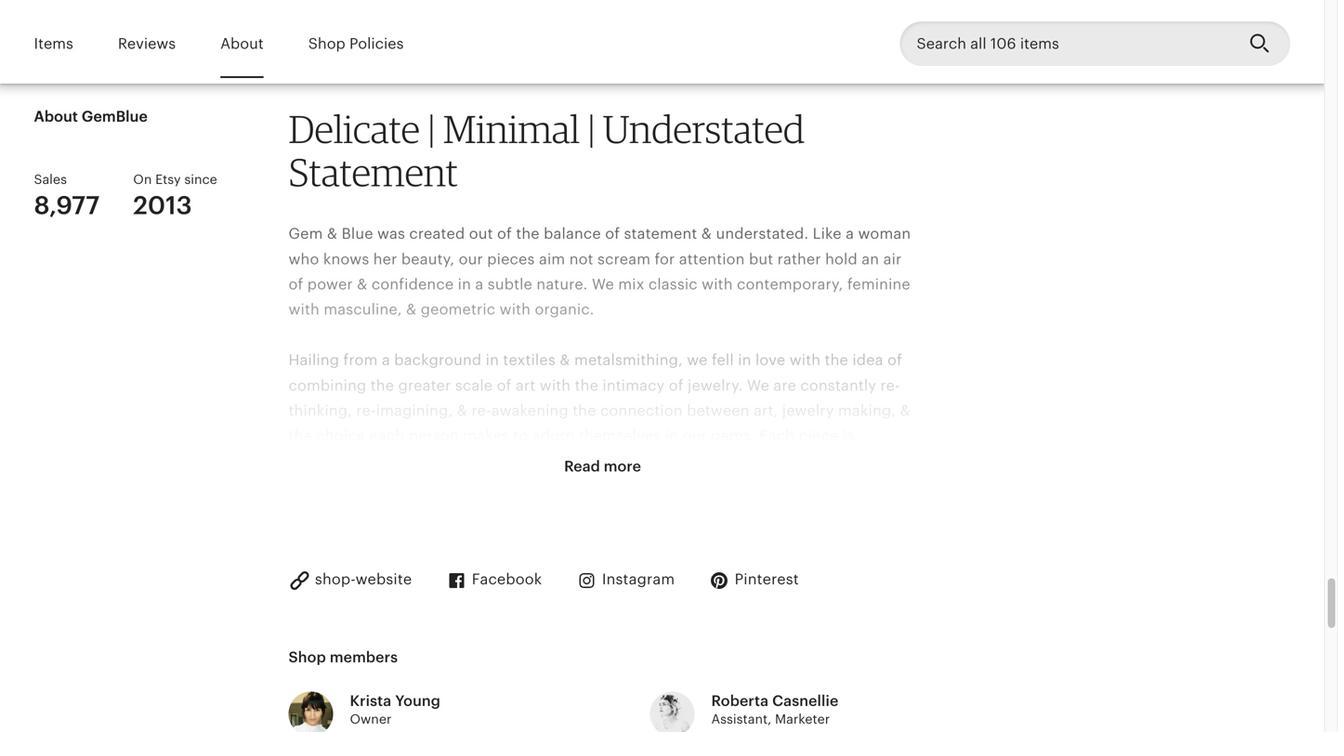 Task type: describe. For each thing, give the bounding box(es) containing it.
1 horizontal spatial only
[[599, 453, 630, 470]]

feminine
[[848, 276, 911, 293]]

1 vertical spatial to
[[833, 478, 848, 495]]

2013
[[133, 191, 192, 220]]

members
[[330, 649, 398, 666]]

imagining,
[[376, 402, 453, 419]]

pinterest link
[[709, 570, 799, 592]]

masculine,
[[324, 301, 402, 318]]

of right idea
[[888, 352, 903, 369]]

on etsy since 2013
[[133, 172, 217, 220]]

the inside gem & blue was created out of the balance of statement & understated. like a woman who knows her beauty, our pieces aim not scream for attention but rather hold an air of power & confidence in a subtle nature. we mix classic with contemporary, feminine with masculine, & geometric with organic.
[[516, 226, 540, 242]]

woman
[[858, 226, 911, 242]]

reviews
[[118, 35, 176, 52]]

delicate
[[289, 106, 420, 152]]

good
[[580, 478, 618, 495]]

gems.
[[711, 428, 755, 444]]

we inside gem & blue was created out of the balance of statement & understated. like a woman who knows her beauty, our pieces aim not scream for attention but rather hold an air of power & confidence in a subtle nature. we mix classic with contemporary, feminine with masculine, & geometric with organic.
[[592, 276, 614, 293]]

shop policies link
[[308, 22, 404, 65]]

2 vertical spatial we
[[364, 478, 386, 495]]

minimal
[[443, 106, 580, 152]]

0 horizontal spatial to
[[513, 428, 528, 444]]

geometric
[[421, 301, 496, 318]]

krista
[[350, 693, 392, 710]]

background
[[394, 352, 482, 369]]

themselves
[[579, 428, 661, 444]]

delicate | minimal | understated statement
[[289, 106, 805, 195]]

shop-website link
[[289, 570, 412, 592]]

read more button
[[548, 444, 658, 489]]

shop-website
[[315, 571, 412, 588]]

& down each
[[773, 453, 784, 470]]

roberta casnellie assistant, marketer
[[712, 693, 839, 727]]

1 | from the left
[[428, 106, 436, 152]]

knows
[[323, 251, 369, 268]]

roberta
[[712, 693, 769, 710]]

blue
[[342, 226, 373, 242]]

beauty,
[[401, 251, 455, 268]]

on
[[133, 172, 152, 187]]

ethically
[[788, 453, 849, 470]]

studio
[[514, 453, 560, 470]]

with up are
[[790, 352, 821, 369]]

marketer
[[775, 712, 830, 727]]

are
[[774, 377, 797, 394]]

handcrafted
[[289, 453, 378, 470]]

since
[[184, 172, 217, 187]]

statement
[[289, 149, 458, 195]]

attention
[[679, 251, 745, 268]]

jewelry
[[782, 402, 834, 419]]

subtle
[[488, 276, 533, 293]]

who
[[289, 251, 319, 268]]

not
[[570, 251, 594, 268]]

from
[[344, 352, 378, 369]]

about for about
[[220, 35, 264, 52]]

air
[[884, 251, 902, 268]]

fell
[[712, 352, 734, 369]]

greater
[[398, 377, 451, 394]]

of right out
[[497, 226, 512, 242]]

gem
[[289, 226, 323, 242]]

choice
[[316, 428, 365, 444]]

connection
[[601, 402, 683, 419]]

& left blue
[[327, 226, 338, 242]]

idea
[[853, 352, 884, 369]]

in down each at the bottom
[[382, 453, 395, 470]]

8,977
[[34, 191, 100, 220]]

2 | from the left
[[588, 106, 596, 152]]

between
[[687, 402, 750, 419]]

read
[[564, 458, 600, 475]]

0 vertical spatial we
[[687, 352, 708, 369]]

0 horizontal spatial re-
[[356, 402, 376, 419]]

in up scale
[[486, 352, 499, 369]]

co
[[487, 453, 510, 470]]

in right fell
[[738, 352, 752, 369]]

assistant,
[[712, 712, 772, 727]]

& down 'quality'
[[730, 478, 741, 495]]

& down scale
[[457, 402, 468, 419]]

Search all 106 items text field
[[900, 22, 1235, 66]]

the left intimacy
[[575, 377, 599, 394]]

is
[[843, 428, 855, 444]]

rather
[[778, 251, 821, 268]]

the down the thinking,
[[289, 428, 312, 444]]

sales
[[34, 172, 67, 187]]

materials.
[[289, 478, 360, 495]]

statement
[[624, 226, 698, 242]]

with right art
[[540, 377, 571, 394]]

thinking,
[[289, 402, 352, 419]]

gem & blue was created out of the balance of statement & understated. like a woman who knows her beauty, our pieces aim not scream for attention but rather hold an air of power & confidence in a subtle nature. we mix classic with contemporary, feminine with masculine, & geometric with organic.
[[289, 226, 911, 318]]

1 vertical spatial making,
[[669, 478, 726, 495]]

classic
[[649, 276, 698, 293]]

shop for shop policies
[[308, 35, 346, 52]]

a inside hailing from a background in textiles & metalsmithing, we fell in love with the idea of combining the greater scale of art with the intimacy of jewelry. we are constantly re- thinking, re-imagining, & re-awakening the connection between art, jewelry making, & the choice each person makes to adorn themselves in our gems. each piece is handcrafted in our denver, co studio with only the highest quality & ethically sourced materials. we only create things we feel good about making, & would want to wear ourselves.
[[382, 352, 390, 369]]

would
[[745, 478, 789, 495]]

instagram link
[[576, 570, 675, 592]]

the up adorn
[[573, 402, 596, 419]]

& down confidence
[[406, 301, 417, 318]]



Task type: locate. For each thing, give the bounding box(es) containing it.
1 horizontal spatial |
[[588, 106, 596, 152]]

0 horizontal spatial |
[[428, 106, 436, 152]]

facebook
[[472, 571, 542, 588]]

0 horizontal spatial only
[[390, 478, 421, 495]]

aim
[[539, 251, 565, 268]]

the
[[516, 226, 540, 242], [825, 352, 849, 369], [371, 377, 394, 394], [575, 377, 599, 394], [573, 402, 596, 419], [289, 428, 312, 444], [634, 453, 657, 470]]

0 horizontal spatial making,
[[669, 478, 726, 495]]

our up highest
[[683, 428, 707, 444]]

with down subtle
[[500, 301, 531, 318]]

our inside gem & blue was created out of the balance of statement & understated. like a woman who knows her beauty, our pieces aim not scream for attention but rather hold an air of power & confidence in a subtle nature. we mix classic with contemporary, feminine with masculine, & geometric with organic.
[[459, 251, 483, 268]]

ourselves.
[[289, 504, 362, 520]]

denver,
[[428, 453, 483, 470]]

2 vertical spatial our
[[399, 453, 424, 470]]

only down the themselves
[[599, 453, 630, 470]]

1 horizontal spatial re-
[[472, 402, 491, 419]]

1 horizontal spatial our
[[459, 251, 483, 268]]

like
[[813, 226, 842, 242]]

&
[[327, 226, 338, 242], [702, 226, 712, 242], [357, 276, 368, 293], [406, 301, 417, 318], [560, 352, 570, 369], [457, 402, 468, 419], [900, 402, 911, 419], [773, 453, 784, 470], [730, 478, 741, 495]]

understated.
[[716, 226, 809, 242]]

2 horizontal spatial we
[[747, 377, 770, 394]]

pieces
[[487, 251, 535, 268]]

feel
[[550, 478, 576, 495]]

krista young owner
[[350, 693, 441, 727]]

awakening
[[491, 402, 569, 419]]

shop left members
[[289, 649, 326, 666]]

metalsmithing,
[[574, 352, 683, 369]]

our down person
[[399, 453, 424, 470]]

of left art
[[497, 377, 512, 394]]

0 vertical spatial we
[[592, 276, 614, 293]]

& up masculine,
[[357, 276, 368, 293]]

was
[[377, 226, 405, 242]]

of
[[497, 226, 512, 242], [605, 226, 620, 242], [289, 276, 303, 293], [888, 352, 903, 369], [497, 377, 512, 394], [669, 377, 684, 394]]

casnellie
[[773, 693, 839, 710]]

constantly
[[801, 377, 877, 394]]

1 horizontal spatial a
[[475, 276, 484, 293]]

owner
[[350, 712, 392, 727]]

0 vertical spatial making,
[[838, 402, 896, 419]]

hailing
[[289, 352, 339, 369]]

about
[[220, 35, 264, 52], [34, 109, 78, 125]]

we down studio
[[525, 478, 546, 495]]

confidence
[[372, 276, 454, 293]]

scream
[[598, 251, 651, 268]]

items link
[[34, 22, 73, 65]]

in inside gem & blue was created out of the balance of statement & understated. like a woman who knows her beauty, our pieces aim not scream for attention but rather hold an air of power & confidence in a subtle nature. we mix classic with contemporary, feminine with masculine, & geometric with organic.
[[458, 276, 471, 293]]

love
[[756, 352, 786, 369]]

mix
[[618, 276, 645, 293]]

a
[[846, 226, 854, 242], [475, 276, 484, 293], [382, 352, 390, 369]]

the up 'constantly'
[[825, 352, 849, 369]]

the up "about"
[[634, 453, 657, 470]]

in
[[458, 276, 471, 293], [486, 352, 499, 369], [738, 352, 752, 369], [665, 428, 679, 444], [382, 453, 395, 470]]

& right textiles
[[560, 352, 570, 369]]

a right from
[[382, 352, 390, 369]]

1 vertical spatial we
[[747, 377, 770, 394]]

0 vertical spatial a
[[846, 226, 854, 242]]

0 horizontal spatial we
[[525, 478, 546, 495]]

a left subtle
[[475, 276, 484, 293]]

| right delicate on the left top of the page
[[428, 106, 436, 152]]

each
[[760, 428, 795, 444]]

we left fell
[[687, 352, 708, 369]]

with down attention
[[702, 276, 733, 293]]

we
[[687, 352, 708, 369], [525, 478, 546, 495]]

jewelry.
[[688, 377, 743, 394]]

only
[[599, 453, 630, 470], [390, 478, 421, 495]]

facebook link
[[446, 570, 542, 592]]

1 horizontal spatial making,
[[838, 402, 896, 419]]

quality
[[720, 453, 769, 470]]

sales 8,977
[[34, 172, 100, 220]]

read more
[[564, 458, 641, 475]]

making, up is
[[838, 402, 896, 419]]

shop members
[[289, 649, 398, 666]]

shop inside shop policies link
[[308, 35, 346, 52]]

2 horizontal spatial a
[[846, 226, 854, 242]]

in up highest
[[665, 428, 679, 444]]

making,
[[838, 402, 896, 419], [669, 478, 726, 495]]

her
[[373, 251, 397, 268]]

1 vertical spatial our
[[683, 428, 707, 444]]

re- up each at the bottom
[[356, 402, 376, 419]]

to
[[513, 428, 528, 444], [833, 478, 848, 495]]

0 vertical spatial only
[[599, 453, 630, 470]]

the up pieces
[[516, 226, 540, 242]]

we up the art,
[[747, 377, 770, 394]]

0 vertical spatial about
[[220, 35, 264, 52]]

& up sourced
[[900, 402, 911, 419]]

makes
[[463, 428, 509, 444]]

to down awakening
[[513, 428, 528, 444]]

about
[[622, 478, 665, 495]]

1 vertical spatial shop
[[289, 649, 326, 666]]

0 horizontal spatial about
[[34, 109, 78, 125]]

etsy
[[155, 172, 181, 187]]

intimacy
[[603, 377, 665, 394]]

2 horizontal spatial our
[[683, 428, 707, 444]]

reviews link
[[118, 22, 176, 65]]

a right like
[[846, 226, 854, 242]]

in up geometric
[[458, 276, 471, 293]]

1 horizontal spatial to
[[833, 478, 848, 495]]

2 horizontal spatial re-
[[881, 377, 901, 394]]

0 vertical spatial to
[[513, 428, 528, 444]]

of left jewelry.
[[669, 377, 684, 394]]

each
[[369, 428, 405, 444]]

shop left policies
[[308, 35, 346, 52]]

0 vertical spatial shop
[[308, 35, 346, 52]]

the down from
[[371, 377, 394, 394]]

young
[[395, 693, 441, 710]]

we left mix
[[592, 276, 614, 293]]

only left the create at the left
[[390, 478, 421, 495]]

we down handcrafted
[[364, 478, 386, 495]]

organic.
[[535, 301, 594, 318]]

& up attention
[[702, 226, 712, 242]]

shop-
[[315, 571, 356, 588]]

of up scream at the left top
[[605, 226, 620, 242]]

things
[[475, 478, 521, 495]]

| right the minimal
[[588, 106, 596, 152]]

about for about gemblue
[[34, 109, 78, 125]]

making, down highest
[[669, 478, 726, 495]]

for
[[655, 251, 675, 268]]

shop policies
[[308, 35, 404, 52]]

1 horizontal spatial about
[[220, 35, 264, 52]]

policies
[[350, 35, 404, 52]]

shop for shop members
[[289, 649, 326, 666]]

understated
[[603, 106, 805, 152]]

art
[[516, 377, 536, 394]]

1 vertical spatial about
[[34, 109, 78, 125]]

0 horizontal spatial we
[[364, 478, 386, 495]]

1 vertical spatial a
[[475, 276, 484, 293]]

re- up makes
[[472, 402, 491, 419]]

gemblue
[[82, 109, 148, 125]]

our down out
[[459, 251, 483, 268]]

instagram
[[602, 571, 675, 588]]

but
[[749, 251, 774, 268]]

1 vertical spatial only
[[390, 478, 421, 495]]

1 horizontal spatial we
[[592, 276, 614, 293]]

adorn
[[532, 428, 575, 444]]

piece
[[799, 428, 839, 444]]

0 vertical spatial our
[[459, 251, 483, 268]]

art,
[[754, 402, 778, 419]]

nature.
[[537, 276, 588, 293]]

with up 'feel'
[[564, 453, 595, 470]]

0 horizontal spatial a
[[382, 352, 390, 369]]

1 horizontal spatial we
[[687, 352, 708, 369]]

contemporary,
[[737, 276, 844, 293]]

about link
[[220, 22, 264, 65]]

combining
[[289, 377, 367, 394]]

re- down idea
[[881, 377, 901, 394]]

with
[[702, 276, 733, 293], [289, 301, 320, 318], [500, 301, 531, 318], [790, 352, 821, 369], [540, 377, 571, 394], [564, 453, 595, 470]]

hold
[[826, 251, 858, 268]]

textiles
[[503, 352, 556, 369]]

highest
[[662, 453, 716, 470]]

0 horizontal spatial our
[[399, 453, 424, 470]]

2 vertical spatial a
[[382, 352, 390, 369]]

to left wear
[[833, 478, 848, 495]]

created
[[409, 226, 465, 242]]

1 vertical spatial we
[[525, 478, 546, 495]]

|
[[428, 106, 436, 152], [588, 106, 596, 152]]

items
[[34, 35, 73, 52]]

with down power
[[289, 301, 320, 318]]

of down who
[[289, 276, 303, 293]]

we
[[592, 276, 614, 293], [747, 377, 770, 394], [364, 478, 386, 495]]



Task type: vqa. For each thing, say whether or not it's contained in the screenshot.
Items link
yes



